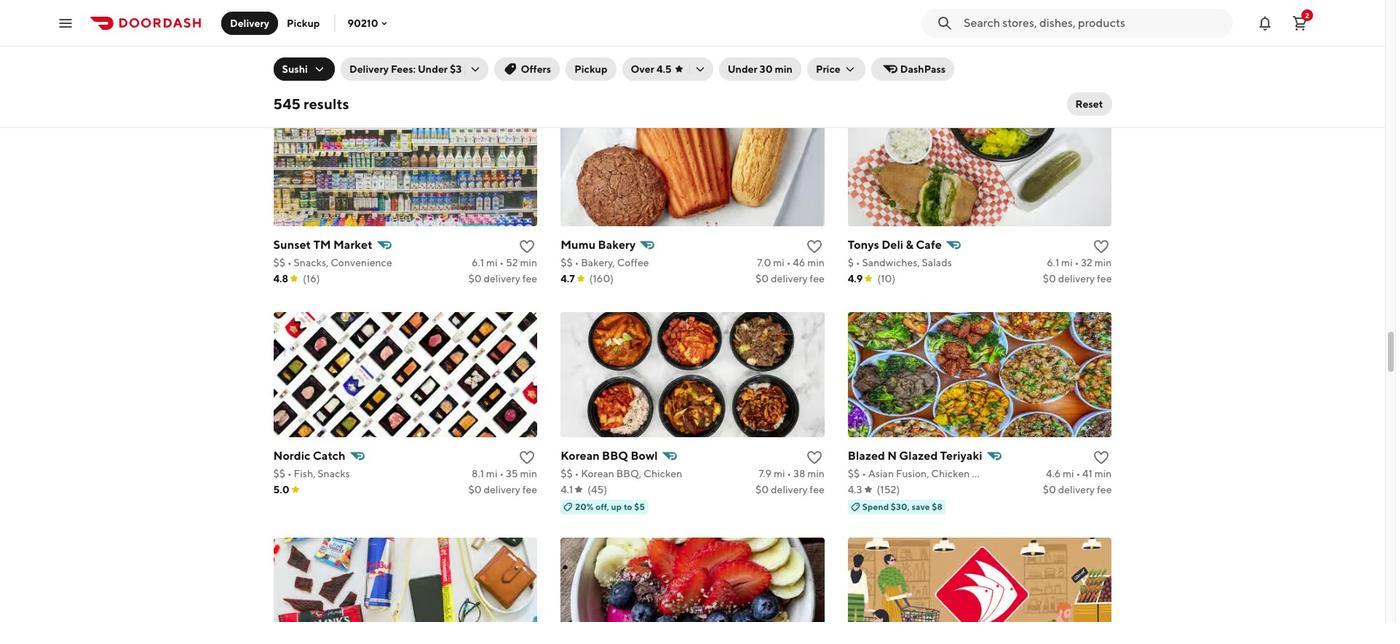 Task type: describe. For each thing, give the bounding box(es) containing it.
fees:
[[391, 63, 416, 75]]

fish,
[[294, 468, 316, 480]]

delivery fees: under $3
[[350, 63, 462, 75]]

5.0
[[273, 484, 290, 496]]

dashpass
[[901, 63, 946, 75]]

Store search: begin typing to search for stores available on DoorDash text field
[[964, 15, 1225, 31]]

convenience for $$ • snacks, convenience
[[331, 257, 392, 269]]

(16)
[[303, 273, 320, 285]]

4.8 mi • 41 min
[[1047, 31, 1113, 43]]

fee for tonys deli & cafe
[[1098, 273, 1113, 285]]

min for blazed n glazed teriyaki
[[1095, 468, 1113, 480]]

delivery for blazed n glazed teriyaki
[[1059, 484, 1096, 496]]

6.1 mi • 52 min
[[472, 257, 538, 269]]

dashpass button
[[872, 58, 955, 81]]

$​0 delivery fee for roji bakery
[[469, 47, 538, 59]]

$​0 for korean bbq bowl
[[756, 484, 769, 496]]

spend $25, save $5
[[863, 65, 943, 75]]

(10)
[[878, 273, 896, 285]]

delivery for sunset tm market
[[484, 273, 521, 285]]

fee for nordic catch
[[523, 484, 538, 496]]

20%
[[576, 502, 594, 513]]

convenience for $$ • grocery, convenience
[[910, 31, 972, 43]]

delivery for roji bakery
[[484, 47, 521, 59]]

mi for mumu bakery
[[774, 257, 785, 269]]

41 for 4.8 mi • 41 min
[[1083, 31, 1093, 43]]

(205)
[[878, 47, 904, 59]]

$$ • asian fusion, chicken wings
[[848, 468, 1002, 480]]

30
[[760, 63, 773, 75]]

$$ • bakery, coffee
[[561, 257, 649, 269]]

$​0 for tonys deli & cafe
[[1043, 273, 1057, 285]]

min for tonys deli & cafe
[[1095, 257, 1113, 269]]

min for nordic catch
[[520, 468, 538, 480]]

glazed
[[900, 449, 938, 463]]

bowl
[[631, 449, 658, 463]]

$$ down roji
[[273, 31, 286, 43]]

salads
[[923, 257, 953, 269]]

$​0 delivery fee for blazed n glazed teriyaki
[[1043, 484, 1113, 496]]

4.8 for (205)
[[848, 47, 863, 59]]

asian
[[869, 468, 894, 480]]

sushi button
[[273, 58, 335, 81]]

click to add this store to your saved list image for blazed n glazed teriyaki
[[1094, 449, 1111, 467]]

click to add this store to your saved list image for tonys deli & cafe
[[1094, 238, 1111, 255]]

6.1 for sunset tm market
[[472, 257, 484, 269]]

$​0 delivery fee up 30
[[756, 47, 825, 59]]

delivery for delivery fees: under $3
[[350, 63, 389, 75]]

(152)
[[877, 484, 900, 496]]

0 vertical spatial korean
[[561, 449, 600, 463]]

$​0 delivery fee for korean bbq bowl
[[756, 484, 825, 496]]

mi for korean bbq bowl
[[774, 468, 786, 480]]

90210 button
[[348, 17, 390, 29]]

wings
[[972, 468, 1002, 480]]

4.6 for 4.6
[[561, 47, 576, 59]]

$$ • coffee, bakery
[[273, 31, 363, 43]]

price
[[816, 63, 841, 75]]

deli
[[882, 238, 904, 252]]

min for korean bbq bowl
[[808, 468, 825, 480]]

2
[[1306, 11, 1310, 19]]

fee for korean bbq bowl
[[810, 484, 825, 496]]

$ • sandwiches, salads
[[848, 257, 953, 269]]

46
[[793, 257, 806, 269]]

n
[[888, 449, 897, 463]]

$$ • grocery, convenience
[[848, 31, 972, 43]]

coffee
[[617, 257, 649, 269]]

fusion,
[[897, 468, 930, 480]]

$
[[848, 257, 854, 269]]

under 30 min button
[[719, 58, 802, 81]]

7.0
[[758, 257, 772, 269]]

delivery for mumu bakery
[[771, 273, 808, 285]]

mumu bakery
[[561, 238, 636, 252]]

4.1
[[561, 484, 573, 496]]

$$ • snacks, convenience
[[273, 257, 392, 269]]

4.8 down store search: begin typing to search for stores available on doordash text field at right top
[[1047, 31, 1061, 43]]

roji
[[273, 12, 295, 26]]

over 4.5 button
[[622, 58, 714, 81]]

reset
[[1076, 98, 1104, 110]]

reset button
[[1067, 93, 1113, 116]]

sandwiches,
[[863, 257, 920, 269]]

delivery for korean bbq bowl
[[771, 484, 808, 496]]

4.8 for (359)
[[273, 47, 288, 59]]

0 horizontal spatial market
[[334, 238, 373, 252]]

4.7
[[561, 273, 575, 285]]

fee for sunset tm market
[[523, 273, 538, 285]]

$$ for nordic catch
[[273, 468, 286, 480]]

32
[[1082, 257, 1093, 269]]

$$ for mumu bakery
[[561, 257, 573, 269]]

off,
[[596, 502, 610, 513]]

90210
[[348, 17, 378, 29]]

4.9
[[848, 273, 863, 285]]

545 results
[[273, 95, 349, 112]]

mi for sunset tm market
[[486, 257, 498, 269]]

delivery button
[[221, 11, 278, 35]]

4.5
[[657, 63, 672, 75]]

tonys
[[848, 238, 880, 252]]

results
[[304, 95, 349, 112]]

38
[[794, 468, 806, 480]]

7.9 mi • 38 min
[[759, 468, 825, 480]]

sushi
[[282, 63, 308, 75]]

$$ for sunset tm market
[[273, 257, 286, 269]]

mumu
[[561, 238, 596, 252]]

nijiya
[[848, 12, 880, 26]]

(81)
[[590, 47, 607, 59]]

$8
[[932, 502, 943, 513]]

korean bbq bowl
[[561, 449, 658, 463]]

blazed n glazed teriyaki
[[848, 449, 983, 463]]

spend for (205)
[[863, 65, 889, 75]]

bbq
[[602, 449, 629, 463]]

snacks
[[318, 468, 350, 480]]

7.0 mi • 46 min
[[758, 257, 825, 269]]

cafe
[[916, 238, 942, 252]]

mi for blazed n glazed teriyaki
[[1063, 468, 1075, 480]]

min inside button
[[775, 63, 793, 75]]



Task type: locate. For each thing, give the bounding box(es) containing it.
1 horizontal spatial market
[[882, 12, 921, 26]]

0 vertical spatial 41
[[1083, 31, 1093, 43]]

fee
[[523, 47, 538, 59], [810, 47, 825, 59], [523, 273, 538, 285], [810, 273, 825, 285], [1098, 273, 1113, 285], [523, 484, 538, 496], [810, 484, 825, 496], [1098, 484, 1113, 496]]

$5 right to at left
[[635, 502, 645, 513]]

$5 right the "$25,"
[[932, 65, 943, 75]]

$$ down sunset
[[273, 257, 286, 269]]

fee down 8.1 mi • 35 min
[[523, 484, 538, 496]]

fee for mumu bakery
[[810, 273, 825, 285]]

delivery for delivery
[[230, 17, 270, 29]]

offers
[[521, 63, 551, 75]]

$​0 down '8.1'
[[469, 484, 482, 496]]

2 spend from the top
[[863, 502, 889, 513]]

8.1 mi • 35 min
[[472, 468, 538, 480]]

$30,
[[891, 502, 910, 513]]

2 chicken from the left
[[932, 468, 970, 480]]

1 vertical spatial pickup
[[575, 63, 608, 75]]

tonys deli & cafe
[[848, 238, 942, 252]]

1 horizontal spatial convenience
[[910, 31, 972, 43]]

bakery down 90210
[[330, 31, 363, 43]]

8.1
[[472, 468, 484, 480]]

(160)
[[590, 273, 614, 285]]

over 4.5
[[631, 63, 672, 75]]

$​0 delivery fee down 7.9 mi • 38 min at the bottom right
[[756, 484, 825, 496]]

6.1 left 52
[[472, 257, 484, 269]]

bakery for mumu bakery
[[598, 238, 636, 252]]

4.6 right wings
[[1047, 468, 1061, 480]]

$$ • korean bbq, chicken
[[561, 468, 683, 480]]

bakery
[[297, 12, 335, 26], [330, 31, 363, 43], [598, 238, 636, 252]]

price button
[[808, 58, 866, 81]]

1 vertical spatial click to add this store to your saved list image
[[1094, 238, 1111, 255]]

sunset tm market
[[273, 238, 373, 252]]

click to add this store to your saved list image up 6.1 mi • 52 min
[[519, 238, 536, 255]]

under left $3
[[418, 63, 448, 75]]

korean
[[561, 449, 600, 463], [581, 468, 615, 480]]

pickup
[[287, 17, 320, 29], [575, 63, 608, 75]]

$$ down nijiya
[[848, 31, 860, 43]]

$5
[[932, 65, 943, 75], [635, 502, 645, 513]]

1 horizontal spatial chicken
[[932, 468, 970, 480]]

2 vertical spatial click to add this store to your saved list image
[[519, 449, 536, 467]]

2 6.1 from the left
[[1047, 257, 1060, 269]]

$​0 delivery fee down "6.1 mi • 32 min"
[[1043, 273, 1113, 285]]

$​0 for roji bakery
[[469, 47, 482, 59]]

2 vertical spatial bakery
[[598, 238, 636, 252]]

1 under from the left
[[418, 63, 448, 75]]

$​0 down "6.1 mi • 32 min"
[[1043, 273, 1057, 285]]

under inside under 30 min button
[[728, 63, 758, 75]]

spend for (152)
[[863, 502, 889, 513]]

delivery for nordic catch
[[484, 484, 521, 496]]

1 horizontal spatial delivery
[[350, 63, 389, 75]]

up
[[612, 502, 622, 513]]

sunset
[[273, 238, 311, 252]]

min for sunset tm market
[[520, 257, 538, 269]]

bakery,
[[581, 257, 615, 269]]

spend down (205)
[[863, 65, 889, 75]]

1 vertical spatial 4.6
[[1047, 468, 1061, 480]]

to
[[624, 502, 633, 513]]

545
[[273, 95, 301, 112]]

1 horizontal spatial 4.6
[[1047, 468, 1061, 480]]

$​0 for mumu bakery
[[756, 273, 769, 285]]

$$ for blazed n glazed teriyaki
[[848, 468, 860, 480]]

0 horizontal spatial 4.6
[[561, 47, 576, 59]]

1 vertical spatial $5
[[635, 502, 645, 513]]

$​0 left offers button
[[469, 47, 482, 59]]

0 horizontal spatial pickup
[[287, 17, 320, 29]]

$​0 for nordic catch
[[469, 484, 482, 496]]

delivery inside button
[[230, 17, 270, 29]]

0 vertical spatial click to add this store to your saved list image
[[1094, 12, 1111, 30]]

click to add this store to your saved list image
[[519, 238, 536, 255], [806, 238, 824, 255], [806, 449, 824, 467], [1094, 449, 1111, 467]]

$$ • fish, snacks
[[273, 468, 350, 480]]

$​0 delivery fee down 8.1 mi • 35 min
[[469, 484, 538, 496]]

market up '$$ • snacks, convenience'
[[334, 238, 373, 252]]

$​0 delivery fee for mumu bakery
[[756, 273, 825, 285]]

1 vertical spatial market
[[334, 238, 373, 252]]

bakery up $$ • coffee, bakery
[[297, 12, 335, 26]]

click to add this store to your saved list image up 4.6 mi • 41 min
[[1094, 449, 1111, 467]]

1 vertical spatial bakery
[[330, 31, 363, 43]]

4.3
[[848, 484, 863, 496]]

0 vertical spatial pickup button
[[278, 11, 329, 35]]

52
[[506, 257, 518, 269]]

$25,
[[891, 65, 910, 75]]

$$ for korean bbq bowl
[[561, 468, 573, 480]]

1 vertical spatial pickup button
[[566, 58, 617, 81]]

over
[[631, 63, 655, 75]]

chicken for bowl
[[644, 468, 683, 480]]

fee down 7.0 mi • 46 min
[[810, 273, 825, 285]]

0 vertical spatial 4.6
[[561, 47, 576, 59]]

$$ up 5.0
[[273, 468, 286, 480]]

spend down (152)
[[863, 502, 889, 513]]

convenience
[[910, 31, 972, 43], [331, 257, 392, 269]]

chicken down teriyaki
[[932, 468, 970, 480]]

6.1 left 32
[[1047, 257, 1060, 269]]

4.8 up sushi on the left top
[[273, 47, 288, 59]]

1 vertical spatial convenience
[[331, 257, 392, 269]]

save right the "$25,"
[[911, 65, 930, 75]]

fee down "6.1 mi • 32 min"
[[1098, 273, 1113, 285]]

0 vertical spatial delivery
[[230, 17, 270, 29]]

$​0 down 4.6 mi • 41 min
[[1043, 484, 1057, 496]]

0 vertical spatial pickup
[[287, 17, 320, 29]]

market
[[882, 12, 921, 26], [334, 238, 373, 252]]

•
[[288, 31, 292, 43], [862, 31, 867, 43], [1077, 31, 1081, 43], [288, 257, 292, 269], [500, 257, 504, 269], [575, 257, 579, 269], [787, 257, 791, 269], [856, 257, 861, 269], [1075, 257, 1080, 269], [288, 468, 292, 480], [500, 468, 504, 480], [575, 468, 579, 480], [788, 468, 792, 480], [862, 468, 867, 480], [1077, 468, 1081, 480]]

click to add this store to your saved list image for sunset tm market
[[519, 238, 536, 255]]

4.8 for (16)
[[273, 273, 288, 285]]

delivery for tonys deli & cafe
[[1059, 273, 1096, 285]]

$​0 delivery fee
[[469, 47, 538, 59], [756, 47, 825, 59], [469, 273, 538, 285], [756, 273, 825, 285], [1043, 273, 1113, 285], [469, 484, 538, 496], [756, 484, 825, 496], [1043, 484, 1113, 496]]

under left 30
[[728, 63, 758, 75]]

fee down 4.6 mi • 41 min
[[1098, 484, 1113, 496]]

bbq,
[[617, 468, 642, 480]]

0 vertical spatial $5
[[932, 65, 943, 75]]

0 vertical spatial convenience
[[910, 31, 972, 43]]

$​0 down 6.1 mi • 52 min
[[469, 273, 482, 285]]

click to add this store to your saved list image up "6.1 mi • 32 min"
[[1094, 238, 1111, 255]]

6.1 for tonys deli & cafe
[[1047, 257, 1060, 269]]

0 vertical spatial market
[[882, 12, 921, 26]]

1 horizontal spatial 6.1
[[1047, 257, 1060, 269]]

offers button
[[495, 58, 560, 81]]

click to add this store to your saved list image for mumu bakery
[[806, 238, 824, 255]]

mi
[[1063, 31, 1075, 43], [486, 257, 498, 269], [774, 257, 785, 269], [1062, 257, 1073, 269], [486, 468, 498, 480], [774, 468, 786, 480], [1063, 468, 1075, 480]]

mi for nordic catch
[[486, 468, 498, 480]]

4.6 mi • 41 min
[[1047, 468, 1113, 480]]

pickup for bottommost the pickup button
[[575, 63, 608, 75]]

1 vertical spatial korean
[[581, 468, 615, 480]]

$​0 delivery fee for sunset tm market
[[469, 273, 538, 285]]

$$ up 4.3 at the bottom
[[848, 468, 860, 480]]

pickup button up (359)
[[278, 11, 329, 35]]

spend
[[863, 65, 889, 75], [863, 502, 889, 513]]

grocery,
[[869, 31, 908, 43]]

delivery left roji
[[230, 17, 270, 29]]

4.8 left (16)
[[273, 273, 288, 285]]

$​0 delivery fee down 6.1 mi • 52 min
[[469, 273, 538, 285]]

7.9
[[759, 468, 772, 480]]

chicken for glazed
[[932, 468, 970, 480]]

fee down 7.9 mi • 38 min at the bottom right
[[810, 484, 825, 496]]

$​0 delivery fee for nordic catch
[[469, 484, 538, 496]]

under 30 min
[[728, 63, 793, 75]]

save for (205)
[[911, 65, 930, 75]]

0 vertical spatial spend
[[863, 65, 889, 75]]

35
[[506, 468, 518, 480]]

$​0 delivery fee down 4.6 mi • 41 min
[[1043, 484, 1113, 496]]

3 items, open order cart image
[[1292, 14, 1310, 32]]

1 41 from the top
[[1083, 31, 1093, 43]]

convenience up dashpass
[[910, 31, 972, 43]]

1 vertical spatial save
[[912, 502, 931, 513]]

bakery up $$ • bakery, coffee
[[598, 238, 636, 252]]

$​0 down 7.9
[[756, 484, 769, 496]]

$$ up "4.7"
[[561, 257, 573, 269]]

nijiya market
[[848, 12, 921, 26]]

chicken
[[644, 468, 683, 480], [932, 468, 970, 480]]

korean left bbq
[[561, 449, 600, 463]]

41 for 4.6 mi • 41 min
[[1083, 468, 1093, 480]]

bakery for roji bakery
[[297, 12, 335, 26]]

4.8 down nijiya
[[848, 47, 863, 59]]

0 horizontal spatial pickup button
[[278, 11, 329, 35]]

save for (152)
[[912, 502, 931, 513]]

notification bell image
[[1257, 14, 1275, 32]]

coffee,
[[294, 31, 328, 43]]

4.8
[[1047, 31, 1061, 43], [273, 47, 288, 59], [848, 47, 863, 59], [273, 273, 288, 285]]

click to add this store to your saved list image for nordic catch
[[519, 449, 536, 467]]

6.1
[[472, 257, 484, 269], [1047, 257, 1060, 269]]

1 horizontal spatial $5
[[932, 65, 943, 75]]

pickup up the "coffee,"
[[287, 17, 320, 29]]

nordic
[[273, 449, 311, 463]]

0 horizontal spatial convenience
[[331, 257, 392, 269]]

click to add this store to your saved list image up '4.8 mi • 41 min'
[[1094, 12, 1111, 30]]

delivery
[[230, 17, 270, 29], [350, 63, 389, 75]]

$​0 delivery fee down 7.0 mi • 46 min
[[756, 273, 825, 285]]

click to add this store to your saved list image up 7.9 mi • 38 min at the bottom right
[[806, 449, 824, 467]]

click to add this store to your saved list image for korean bbq bowl
[[806, 449, 824, 467]]

click to add this store to your saved list image
[[1094, 12, 1111, 30], [1094, 238, 1111, 255], [519, 449, 536, 467]]

0 horizontal spatial $5
[[635, 502, 645, 513]]

$​0 for sunset tm market
[[469, 273, 482, 285]]

click to add this store to your saved list image up 7.0 mi • 46 min
[[806, 238, 824, 255]]

pickup for left the pickup button
[[287, 17, 320, 29]]

click to add this store to your saved list image up 8.1 mi • 35 min
[[519, 449, 536, 467]]

2 under from the left
[[728, 63, 758, 75]]

mi for tonys deli & cafe
[[1062, 257, 1073, 269]]

open menu image
[[57, 14, 74, 32]]

1 6.1 from the left
[[472, 257, 484, 269]]

spend $30, save $8
[[863, 502, 943, 513]]

$​0 delivery fee up offers
[[469, 47, 538, 59]]

$3
[[450, 63, 462, 75]]

2 button
[[1286, 8, 1315, 38]]

$​0 up 'under 30 min'
[[756, 47, 769, 59]]

market up $$ • grocery, convenience on the top right of the page
[[882, 12, 921, 26]]

roji bakery
[[273, 12, 335, 26]]

1 horizontal spatial pickup button
[[566, 58, 617, 81]]

1 spend from the top
[[863, 65, 889, 75]]

fee down 6.1 mi • 52 min
[[523, 273, 538, 285]]

blazed
[[848, 449, 886, 463]]

delivery left fees:
[[350, 63, 389, 75]]

1 horizontal spatial under
[[728, 63, 758, 75]]

(359)
[[303, 47, 328, 59]]

1 vertical spatial delivery
[[350, 63, 389, 75]]

1 horizontal spatial pickup
[[575, 63, 608, 75]]

4.6 for 4.6 mi • 41 min
[[1047, 468, 1061, 480]]

0 vertical spatial bakery
[[297, 12, 335, 26]]

0 horizontal spatial delivery
[[230, 17, 270, 29]]

&
[[906, 238, 914, 252]]

snacks,
[[294, 257, 329, 269]]

pickup button left over
[[566, 58, 617, 81]]

fee up price
[[810, 47, 825, 59]]

0 vertical spatial save
[[911, 65, 930, 75]]

1 vertical spatial 41
[[1083, 468, 1093, 480]]

nordic catch
[[273, 449, 346, 463]]

$​0 delivery fee for tonys deli & cafe
[[1043, 273, 1113, 285]]

min for mumu bakery
[[808, 257, 825, 269]]

convenience down sunset tm market
[[331, 257, 392, 269]]

fee for roji bakery
[[523, 47, 538, 59]]

under
[[418, 63, 448, 75], [728, 63, 758, 75]]

chicken down bowl
[[644, 468, 683, 480]]

$​0 down 7.0 on the top right of the page
[[756, 273, 769, 285]]

0 horizontal spatial under
[[418, 63, 448, 75]]

korean up (45)
[[581, 468, 615, 480]]

4.6 left (81)
[[561, 47, 576, 59]]

1 vertical spatial spend
[[863, 502, 889, 513]]

fee up offers
[[523, 47, 538, 59]]

$$ up 4.1
[[561, 468, 573, 480]]

1 chicken from the left
[[644, 468, 683, 480]]

$​0 for blazed n glazed teriyaki
[[1043, 484, 1057, 496]]

0 horizontal spatial chicken
[[644, 468, 683, 480]]

save left $8
[[912, 502, 931, 513]]

(45)
[[588, 484, 608, 496]]

0 horizontal spatial 6.1
[[472, 257, 484, 269]]

fee for blazed n glazed teriyaki
[[1098, 484, 1113, 496]]

2 41 from the top
[[1083, 468, 1093, 480]]

pickup down (81)
[[575, 63, 608, 75]]



Task type: vqa. For each thing, say whether or not it's contained in the screenshot.
Drop
no



